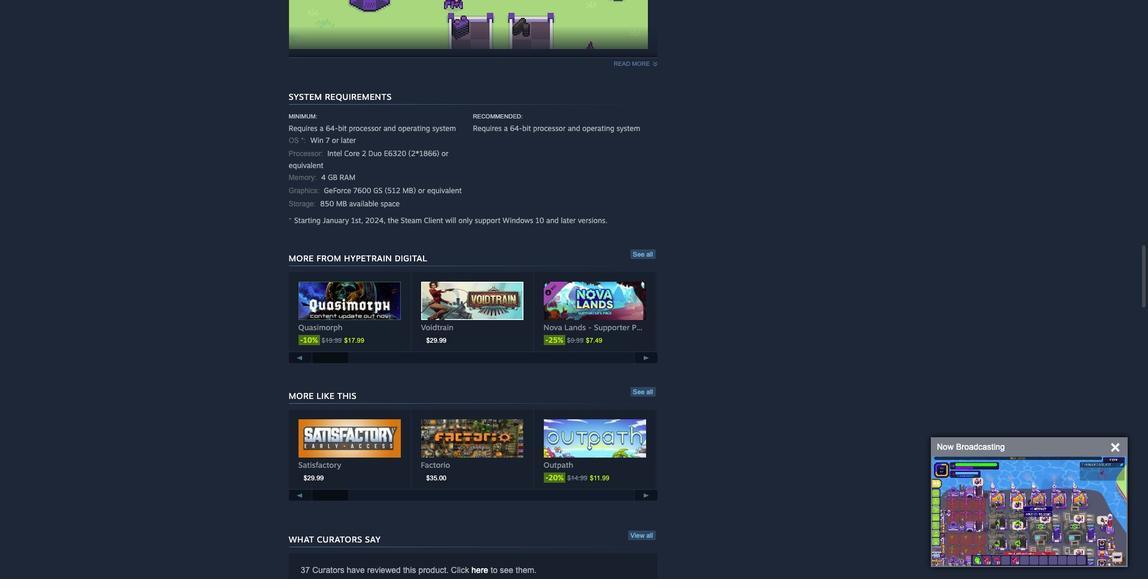 Task type: locate. For each thing, give the bounding box(es) containing it.
- down "nova"
[[546, 336, 549, 345]]

2 see all link from the top
[[631, 387, 656, 397]]

gs
[[373, 186, 383, 195]]

see all more like this
[[289, 388, 653, 401]]

1 all from the top
[[647, 251, 653, 258]]

a up win
[[320, 124, 324, 133]]

1 horizontal spatial a
[[504, 124, 508, 133]]

windows
[[503, 216, 534, 225]]

now broadcasting link
[[937, 441, 1005, 453]]

0 horizontal spatial later
[[341, 136, 356, 145]]

1 see from the top
[[633, 251, 645, 258]]

1 vertical spatial more
[[289, 391, 314, 401]]

1 operating from the left
[[398, 124, 430, 133]]

and
[[384, 124, 396, 133], [568, 124, 580, 133], [546, 216, 559, 225]]

2 vertical spatial all
[[647, 532, 653, 539]]

2 more from the top
[[289, 391, 314, 401]]

3 all from the top
[[647, 532, 653, 539]]

1 vertical spatial later
[[561, 216, 576, 225]]

(512
[[385, 186, 401, 195]]

2 see from the top
[[633, 388, 645, 396]]

0 horizontal spatial and
[[384, 124, 396, 133]]

$29.99 for voidtrain
[[426, 337, 447, 344]]

equivalent up * starting january 1st, 2024, the steam client will only support windows 10 and later versions.
[[427, 186, 462, 195]]

equivalent inside memory: 4 gb ram graphics: geforce 7600 gs (512 mb) or equivalent storage: 850 mb available space
[[427, 186, 462, 195]]

10%
[[303, 336, 318, 345]]

processor
[[349, 124, 382, 133], [533, 124, 566, 133]]

2 all from the top
[[647, 388, 653, 396]]

1 horizontal spatial requires
[[473, 124, 502, 133]]

system
[[432, 124, 456, 133], [617, 124, 640, 133]]

1 vertical spatial equivalent
[[427, 186, 462, 195]]

later
[[341, 136, 356, 145], [561, 216, 576, 225]]

pack
[[632, 323, 649, 332]]

64-
[[326, 124, 338, 133], [510, 124, 522, 133]]

all inside see all more like this
[[647, 388, 653, 396]]

1 vertical spatial see all link
[[631, 387, 656, 397]]

1 vertical spatial or
[[442, 149, 449, 158]]

1 see all link from the top
[[631, 250, 656, 259]]

1 horizontal spatial operating
[[583, 124, 615, 133]]

0 horizontal spatial system
[[432, 124, 456, 133]]

$29.99 inside satisfactory $29.99
[[304, 474, 324, 482]]

1 vertical spatial all
[[647, 388, 653, 396]]

or right mb)
[[418, 186, 425, 195]]

system
[[289, 92, 322, 102]]

a down recommended:
[[504, 124, 508, 133]]

requirements
[[325, 92, 392, 102]]

2 horizontal spatial or
[[442, 149, 449, 158]]

minimum:
[[289, 113, 317, 120]]

processor inside recommended: requires a 64-bit processor and operating system
[[533, 124, 566, 133]]

later up core
[[341, 136, 356, 145]]

later left versions.
[[561, 216, 576, 225]]

all inside see all more from hypetrain digital
[[647, 251, 653, 258]]

$29.99
[[426, 337, 447, 344], [304, 474, 324, 482]]

see all link for more from hypetrain digital
[[631, 250, 656, 259]]

2 operating from the left
[[583, 124, 615, 133]]

0 vertical spatial $29.99
[[426, 337, 447, 344]]

available
[[349, 199, 379, 208]]

system inside "requires a 64-bit processor and operating system os *: win 7 or later"
[[432, 124, 456, 133]]

bit up intel
[[338, 124, 347, 133]]

curators right 37
[[312, 566, 345, 575]]

this inside see all more like this
[[337, 391, 357, 401]]

2
[[362, 149, 366, 158]]

see inside see all more like this
[[633, 388, 645, 396]]

space
[[381, 199, 400, 208]]

2024,
[[365, 216, 386, 225]]

see inside see all more from hypetrain digital
[[633, 251, 645, 258]]

more for more like this
[[289, 391, 314, 401]]

voidtrain $29.99
[[421, 323, 454, 344]]

0 horizontal spatial requires
[[289, 124, 318, 133]]

0 vertical spatial see all link
[[631, 250, 656, 259]]

1 processor from the left
[[349, 124, 382, 133]]

$35.00
[[426, 474, 447, 482]]

view
[[631, 532, 645, 539]]

all inside view all what curators say
[[647, 532, 653, 539]]

1 horizontal spatial $29.99
[[426, 337, 447, 344]]

1 horizontal spatial equivalent
[[427, 186, 462, 195]]

0 horizontal spatial operating
[[398, 124, 430, 133]]

1 horizontal spatial this
[[403, 566, 416, 575]]

equivalent down processor:
[[289, 161, 324, 170]]

0 vertical spatial all
[[647, 251, 653, 258]]

$29.99 inside voidtrain $29.99
[[426, 337, 447, 344]]

system inside recommended: requires a 64-bit processor and operating system
[[617, 124, 640, 133]]

reviewed
[[367, 566, 401, 575]]

$19.99
[[322, 337, 342, 344]]

1 vertical spatial see
[[633, 388, 645, 396]]

$9.99
[[567, 337, 584, 344]]

1 vertical spatial this
[[403, 566, 416, 575]]

2 processor from the left
[[533, 124, 566, 133]]

$29.99 down the voidtrain
[[426, 337, 447, 344]]

0 vertical spatial or
[[332, 136, 339, 145]]

0 vertical spatial curators
[[317, 534, 362, 545]]

0 vertical spatial this
[[337, 391, 357, 401]]

recommended: requires a 64-bit processor and operating system
[[473, 113, 640, 133]]

1 requires from the left
[[289, 124, 318, 133]]

-
[[588, 323, 592, 332], [300, 336, 303, 345], [546, 336, 549, 345], [546, 473, 549, 482]]

now
[[937, 442, 954, 452]]

0 horizontal spatial a
[[320, 124, 324, 133]]

64- up 7
[[326, 124, 338, 133]]

1 bit from the left
[[338, 124, 347, 133]]

memory:
[[289, 174, 317, 182]]

more left like
[[289, 391, 314, 401]]

all
[[647, 251, 653, 258], [647, 388, 653, 396], [647, 532, 653, 539]]

only
[[459, 216, 473, 225]]

quasimorph
[[298, 323, 343, 332]]

or right 7
[[332, 136, 339, 145]]

bit inside recommended: requires a 64-bit processor and operating system
[[522, 124, 531, 133]]

$7.49
[[586, 337, 603, 344]]

0 vertical spatial later
[[341, 136, 356, 145]]

1 horizontal spatial processor
[[533, 124, 566, 133]]

850
[[320, 199, 334, 208]]

37 curators have reviewed this product. click here to see them.
[[301, 566, 537, 575]]

or inside intel core 2 duo e6320 (2*1866) or equivalent
[[442, 149, 449, 158]]

satisfactory $29.99
[[298, 460, 341, 482]]

2 horizontal spatial and
[[568, 124, 580, 133]]

0 vertical spatial see
[[633, 251, 645, 258]]

1 horizontal spatial 64-
[[510, 124, 522, 133]]

2 system from the left
[[617, 124, 640, 133]]

- inside quasimorph -10% $19.99 $17.99
[[300, 336, 303, 345]]

requires down minimum:
[[289, 124, 318, 133]]

e6320
[[384, 149, 406, 158]]

later inside "requires a 64-bit processor and operating system os *: win 7 or later"
[[341, 136, 356, 145]]

1 horizontal spatial system
[[617, 124, 640, 133]]

more
[[632, 60, 650, 67]]

see
[[633, 251, 645, 258], [633, 388, 645, 396]]

requires inside recommended: requires a 64-bit processor and operating system
[[473, 124, 502, 133]]

1 system from the left
[[432, 124, 456, 133]]

1 horizontal spatial or
[[418, 186, 425, 195]]

os
[[289, 136, 299, 145]]

$29.99 down satisfactory
[[304, 474, 324, 482]]

this right like
[[337, 391, 357, 401]]

0 horizontal spatial equivalent
[[289, 161, 324, 170]]

factorio $35.00
[[421, 460, 450, 482]]

equivalent inside intel core 2 duo e6320 (2*1866) or equivalent
[[289, 161, 324, 170]]

like
[[317, 391, 335, 401]]

this for like
[[337, 391, 357, 401]]

1 64- from the left
[[326, 124, 338, 133]]

more inside see all more like this
[[289, 391, 314, 401]]

operating
[[398, 124, 430, 133], [583, 124, 615, 133]]

quasimorph -10% $19.99 $17.99
[[298, 323, 364, 345]]

from
[[317, 253, 342, 263]]

see
[[500, 566, 514, 575]]

requires down recommended:
[[473, 124, 502, 133]]

20%
[[549, 473, 564, 482]]

64- down recommended:
[[510, 124, 522, 133]]

this left product.
[[403, 566, 416, 575]]

0 vertical spatial equivalent
[[289, 161, 324, 170]]

2 64- from the left
[[510, 124, 522, 133]]

0 horizontal spatial this
[[337, 391, 357, 401]]

or right (2*1866)
[[442, 149, 449, 158]]

- down outpath
[[546, 473, 549, 482]]

1 horizontal spatial bit
[[522, 124, 531, 133]]

0 horizontal spatial $29.99
[[304, 474, 324, 482]]

requires
[[289, 124, 318, 133], [473, 124, 502, 133]]

- inside outpath -20% $14.99 $11.99
[[546, 473, 549, 482]]

1 vertical spatial $29.99
[[304, 474, 324, 482]]

2 bit from the left
[[522, 124, 531, 133]]

more left from
[[289, 253, 314, 263]]

this
[[337, 391, 357, 401], [403, 566, 416, 575]]

0 horizontal spatial bit
[[338, 124, 347, 133]]

2 requires from the left
[[473, 124, 502, 133]]

2 vertical spatial or
[[418, 186, 425, 195]]

1 a from the left
[[320, 124, 324, 133]]

processor inside "requires a 64-bit processor and operating system os *: win 7 or later"
[[349, 124, 382, 133]]

$17.99
[[344, 337, 364, 344]]

1 more from the top
[[289, 253, 314, 263]]

core
[[344, 149, 360, 158]]

curators left say
[[317, 534, 362, 545]]

more inside see all more from hypetrain digital
[[289, 253, 314, 263]]

0 horizontal spatial or
[[332, 136, 339, 145]]

system requirements
[[289, 92, 392, 102]]

now broadcasting
[[937, 442, 1005, 452]]

bit down recommended:
[[522, 124, 531, 133]]

see for more like this
[[633, 388, 645, 396]]

2 a from the left
[[504, 124, 508, 133]]

read more
[[614, 60, 650, 67]]

have
[[347, 566, 365, 575]]

*
[[289, 217, 292, 225]]

curators
[[317, 534, 362, 545], [312, 566, 345, 575]]

ram
[[340, 173, 356, 182]]

- down quasimorph
[[300, 336, 303, 345]]

starting
[[294, 216, 321, 225]]

0 horizontal spatial 64-
[[326, 124, 338, 133]]

$29.99 for satisfactory
[[304, 474, 324, 482]]

memory: 4 gb ram graphics: geforce 7600 gs (512 mb) or equivalent storage: 850 mb available space
[[289, 173, 462, 208]]

0 vertical spatial more
[[289, 253, 314, 263]]

digital
[[395, 253, 427, 263]]

nova lands - supporter pack -25% $9.99 $7.49
[[544, 323, 649, 345]]

operating inside recommended: requires a 64-bit processor and operating system
[[583, 124, 615, 133]]

0 horizontal spatial processor
[[349, 124, 382, 133]]



Task type: describe. For each thing, give the bounding box(es) containing it.
lands
[[565, 323, 586, 332]]

*:
[[301, 136, 306, 145]]

7
[[326, 136, 330, 145]]

intel core 2 duo e6320 (2*1866) or equivalent
[[289, 149, 449, 170]]

7600
[[353, 186, 371, 195]]

1 vertical spatial curators
[[312, 566, 345, 575]]

and inside "requires a 64-bit processor and operating system os *: win 7 or later"
[[384, 124, 396, 133]]

$14.99
[[568, 474, 588, 482]]

say
[[365, 534, 381, 545]]

or inside memory: 4 gb ram graphics: geforce 7600 gs (512 mb) or equivalent storage: 850 mb available space
[[418, 186, 425, 195]]

1 horizontal spatial later
[[561, 216, 576, 225]]

10
[[536, 216, 544, 225]]

the
[[388, 216, 399, 225]]

what
[[289, 534, 314, 545]]

and inside recommended: requires a 64-bit processor and operating system
[[568, 124, 580, 133]]

intel
[[328, 149, 342, 158]]

graphics:
[[289, 187, 320, 195]]

* starting january 1st, 2024, the steam client will only support windows 10 and later versions.
[[289, 216, 608, 225]]

operating inside "requires a 64-bit processor and operating system os *: win 7 or later"
[[398, 124, 430, 133]]

see for more from hypetrain digital
[[633, 251, 645, 258]]

64- inside recommended: requires a 64-bit processor and operating system
[[510, 124, 522, 133]]

curators inside view all what curators say
[[317, 534, 362, 545]]

view all what curators say
[[289, 532, 653, 545]]

bit inside "requires a 64-bit processor and operating system os *: win 7 or later"
[[338, 124, 347, 133]]

here
[[472, 566, 488, 575]]

recommended:
[[473, 113, 523, 120]]

win
[[310, 136, 324, 145]]

(2*1866)
[[408, 149, 440, 158]]

see all more from hypetrain digital
[[289, 251, 653, 263]]

gb
[[328, 173, 338, 182]]

outpath
[[544, 460, 573, 470]]

a inside "requires a 64-bit processor and operating system os *: win 7 or later"
[[320, 124, 324, 133]]

64- inside "requires a 64-bit processor and operating system os *: win 7 or later"
[[326, 124, 338, 133]]

satisfactory
[[298, 460, 341, 470]]

all for more from hypetrain digital
[[647, 251, 653, 258]]

mb
[[336, 199, 347, 208]]

january
[[323, 216, 349, 225]]

storage:
[[289, 200, 316, 208]]

broadcasting
[[956, 442, 1005, 452]]

read
[[614, 60, 631, 67]]

here link
[[472, 566, 488, 575]]

25%
[[549, 336, 564, 345]]

will
[[445, 216, 456, 225]]

4
[[321, 173, 326, 182]]

- up $7.49
[[588, 323, 592, 332]]

all for more like this
[[647, 388, 653, 396]]

voidtrain
[[421, 323, 454, 332]]

1 horizontal spatial and
[[546, 216, 559, 225]]

this for reviewed
[[403, 566, 416, 575]]

mb)
[[403, 186, 416, 195]]

supporter
[[594, 323, 630, 332]]

requires inside "requires a 64-bit processor and operating system os *: win 7 or later"
[[289, 124, 318, 133]]

hypetrain
[[344, 253, 392, 263]]

client
[[424, 216, 443, 225]]

outpath -20% $14.99 $11.99
[[544, 460, 610, 482]]

to
[[491, 566, 498, 575]]

steam
[[401, 216, 422, 225]]

view all link
[[628, 531, 656, 540]]

factorio
[[421, 460, 450, 470]]

more for more from hypetrain digital
[[289, 253, 314, 263]]

37
[[301, 566, 310, 575]]

a inside recommended: requires a 64-bit processor and operating system
[[504, 124, 508, 133]]

product.
[[419, 566, 449, 575]]

requires a 64-bit processor and operating system os *: win 7 or later
[[289, 124, 456, 145]]

click
[[451, 566, 469, 575]]

1st,
[[351, 216, 363, 225]]

versions.
[[578, 216, 608, 225]]

duo
[[369, 149, 382, 158]]

support
[[475, 216, 501, 225]]

$11.99
[[590, 474, 610, 482]]

nova
[[544, 323, 562, 332]]

geforce
[[324, 186, 351, 195]]

them.
[[516, 566, 537, 575]]

or inside "requires a 64-bit processor and operating system os *: win 7 or later"
[[332, 136, 339, 145]]

see all link for more like this
[[631, 387, 656, 397]]



Task type: vqa. For each thing, say whether or not it's contained in the screenshot.


